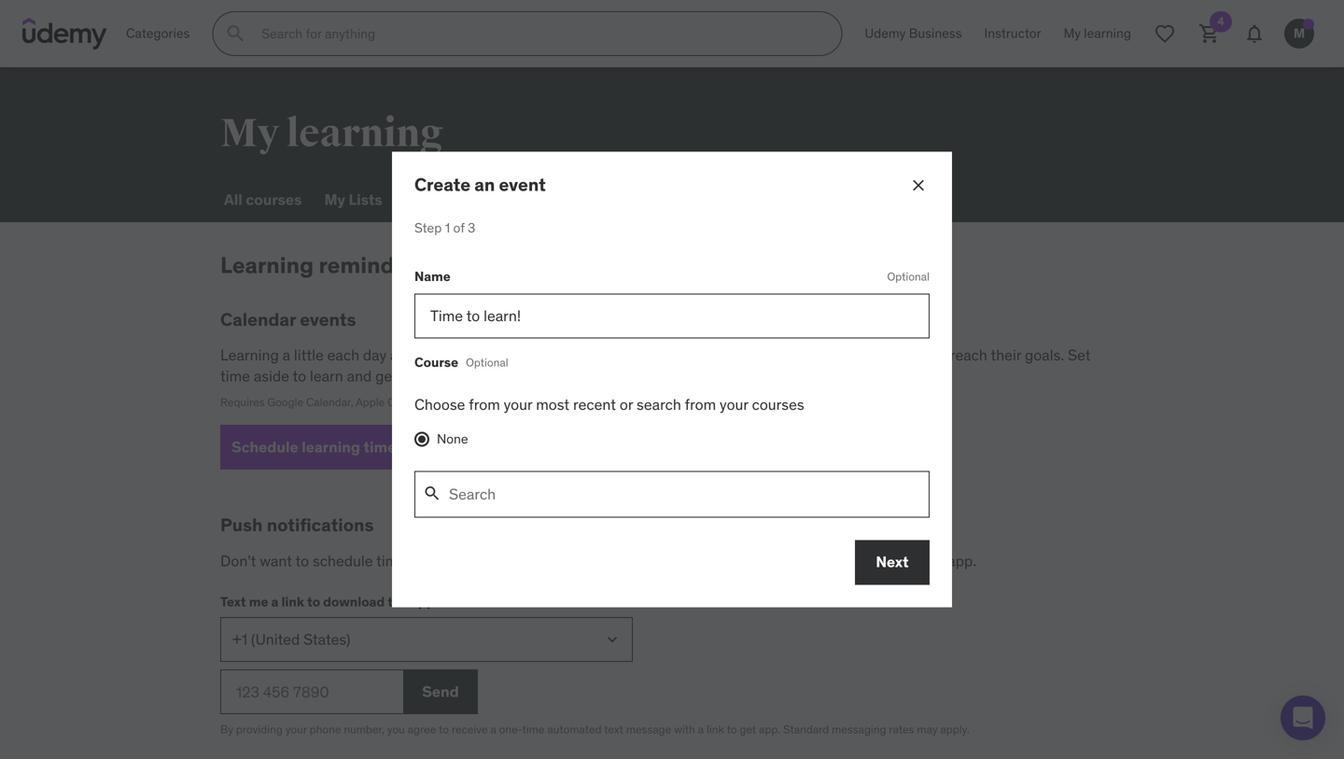 Task type: vqa. For each thing, say whether or not it's contained in the screenshot.
topmost "Learning"
yes



Task type: describe. For each thing, give the bounding box(es) containing it.
schedule learning time button
[[220, 425, 430, 470]]

event
[[499, 173, 546, 196]]

an
[[475, 173, 495, 196]]

automated
[[548, 723, 602, 737]]

using
[[472, 367, 509, 386]]

messaging
[[832, 723, 887, 737]]

lists
[[349, 190, 383, 209]]

to down little
[[293, 367, 306, 386]]

0 vertical spatial reminders
[[319, 251, 428, 279]]

instructor link
[[974, 11, 1053, 56]]

get inside the learning a little each day adds up. research shows that students who make learning a habit are more likely to reach their goals. set time aside to learn and get reminders using your learning scheduler. requires google calendar, apple calendar, or outlook
[[376, 367, 398, 386]]

create an event dialog
[[392, 152, 953, 607]]

are
[[833, 346, 855, 365]]

course optional
[[415, 354, 509, 371]]

time inside button
[[364, 438, 396, 457]]

instructor
[[985, 25, 1042, 42]]

research
[[451, 346, 513, 365]]

step
[[415, 220, 442, 236]]

course
[[415, 354, 459, 371]]

students
[[593, 346, 651, 365]]

all courses link
[[220, 177, 306, 222]]

text me a link to download the app
[[220, 593, 435, 610]]

schedule
[[313, 551, 373, 571]]

Search text field
[[449, 472, 929, 517]]

create
[[415, 173, 471, 196]]

outlook
[[450, 395, 490, 409]]

udemy business
[[865, 25, 963, 42]]

rates
[[890, 723, 915, 737]]

to right want
[[296, 551, 309, 571]]

by providing your phone number, you agree to receive a one-time automated text message with a link to get app. standard messaging rates may apply.
[[220, 723, 970, 737]]

little
[[294, 346, 324, 365]]

apply.
[[941, 723, 970, 737]]

archived link
[[482, 177, 552, 222]]

submit search image
[[224, 22, 247, 45]]

who
[[655, 346, 683, 365]]

next button
[[856, 540, 930, 585]]

download
[[323, 593, 385, 610]]

likely
[[896, 346, 930, 365]]

archived
[[486, 190, 548, 209]]

my for my learning
[[220, 109, 279, 158]]

choose
[[415, 395, 466, 414]]

your inside the learning a little each day adds up. research shows that students who make learning a habit are more likely to reach their goals. set time aside to learn and get reminders using your learning scheduler. requires google calendar, apple calendar, or outlook
[[512, 367, 541, 386]]

to right likely
[[933, 346, 947, 365]]

0 vertical spatial notifications
[[267, 514, 374, 536]]

standard
[[784, 723, 830, 737]]

name
[[415, 268, 451, 285]]

learning left reminder
[[502, 551, 557, 571]]

a left little
[[283, 346, 291, 365]]

don't want to schedule time blocks? set a learning reminder to get push notifications from the udemy mobile app.
[[220, 551, 977, 571]]

0 horizontal spatial set
[[464, 551, 487, 571]]

aside
[[254, 367, 290, 386]]

my lists link
[[321, 177, 386, 222]]

you
[[387, 723, 405, 737]]

blocks?
[[410, 551, 461, 571]]

choose from your most recent or search from your courses
[[415, 395, 805, 414]]

search
[[637, 395, 682, 414]]

calendar events
[[220, 308, 356, 330]]

recent
[[573, 395, 616, 414]]

none
[[437, 431, 468, 448]]

push
[[220, 514, 263, 536]]

providing
[[236, 723, 283, 737]]

shows
[[517, 346, 559, 365]]

123 456 7890 text field
[[220, 670, 403, 715]]

1 vertical spatial app.
[[759, 723, 781, 737]]

1 horizontal spatial from
[[685, 395, 717, 414]]

send button
[[403, 670, 478, 715]]

receive
[[452, 723, 488, 737]]

learning a little each day adds up. research shows that students who make learning a habit are more likely to reach their goals. set time aside to learn and get reminders using your learning scheduler. requires google calendar, apple calendar, or outlook
[[220, 346, 1091, 409]]

2 horizontal spatial get
[[740, 723, 757, 737]]

calendar
[[220, 308, 296, 330]]

1 vertical spatial udemy
[[849, 551, 896, 571]]

learning reminders
[[220, 251, 428, 279]]

your down make
[[720, 395, 749, 414]]

wishlist link
[[401, 177, 467, 222]]

number,
[[344, 723, 385, 737]]

habit
[[796, 346, 830, 365]]

to left download
[[307, 593, 320, 610]]

apple
[[356, 395, 385, 409]]

send
[[422, 682, 459, 701]]

reminders inside the learning a little each day adds up. research shows that students who make learning a habit are more likely to reach their goals. set time aside to learn and get reminders using your learning scheduler. requires google calendar, apple calendar, or outlook
[[401, 367, 469, 386]]

or inside the learning a little each day adds up. research shows that students who make learning a habit are more likely to reach their goals. set time aside to learn and get reminders using your learning scheduler. requires google calendar, apple calendar, or outlook
[[438, 395, 448, 409]]

a right me
[[271, 593, 279, 610]]

reminder
[[560, 551, 620, 571]]

0 vertical spatial optional
[[888, 269, 930, 284]]

udemy business link
[[854, 11, 974, 56]]

0 vertical spatial udemy
[[865, 25, 906, 42]]

push notifications
[[220, 514, 374, 536]]

adds
[[390, 346, 423, 365]]

goals.
[[1026, 346, 1065, 365]]

me
[[249, 593, 268, 610]]

schedule learning time
[[232, 438, 396, 457]]

time left automated
[[523, 723, 545, 737]]

and
[[347, 367, 372, 386]]

learning right make
[[727, 346, 781, 365]]



Task type: locate. For each thing, give the bounding box(es) containing it.
or
[[620, 395, 633, 414], [438, 395, 448, 409]]

courses
[[246, 190, 302, 209], [752, 395, 805, 414]]

schedule
[[232, 438, 299, 457]]

1 horizontal spatial get
[[641, 551, 663, 571]]

0 horizontal spatial link
[[282, 593, 304, 610]]

learning up aside
[[220, 346, 279, 365]]

notifications right 'push'
[[703, 551, 785, 571]]

0 vertical spatial courses
[[246, 190, 302, 209]]

0 horizontal spatial or
[[438, 395, 448, 409]]

wishlist
[[405, 190, 463, 209]]

1 horizontal spatial small image
[[423, 484, 442, 503]]

all
[[224, 190, 243, 209]]

more
[[858, 346, 893, 365]]

1 horizontal spatial link
[[707, 723, 725, 737]]

with
[[674, 723, 696, 737]]

get down day
[[376, 367, 398, 386]]

that
[[562, 346, 589, 365]]

learning
[[220, 251, 314, 279], [220, 346, 279, 365]]

0 horizontal spatial calendar,
[[306, 395, 354, 409]]

time up requires
[[220, 367, 250, 386]]

Time to learn! text field
[[415, 294, 930, 338]]

2 vertical spatial get
[[740, 723, 757, 737]]

0 horizontal spatial app.
[[759, 723, 781, 737]]

0 horizontal spatial from
[[469, 395, 500, 414]]

optional up the outlook
[[466, 355, 509, 370]]

from down using at left
[[469, 395, 500, 414]]

0 vertical spatial link
[[282, 593, 304, 610]]

requires
[[220, 395, 265, 409]]

0 vertical spatial my
[[220, 109, 279, 158]]

most
[[536, 395, 570, 414]]

events
[[300, 308, 356, 330]]

get left the standard
[[740, 723, 757, 737]]

1 or from the left
[[620, 395, 633, 414]]

1 calendar, from the left
[[306, 395, 354, 409]]

app
[[411, 593, 435, 610]]

0 horizontal spatial courses
[[246, 190, 302, 209]]

your left most
[[504, 395, 533, 414]]

notifications
[[267, 514, 374, 536], [703, 551, 785, 571]]

1 vertical spatial set
[[464, 551, 487, 571]]

the left next
[[823, 551, 845, 571]]

app. right mobile
[[948, 551, 977, 571]]

a right with
[[698, 723, 704, 737]]

1 horizontal spatial app.
[[948, 551, 977, 571]]

to right with
[[727, 723, 737, 737]]

1 horizontal spatial set
[[1069, 346, 1091, 365]]

learning inside button
[[302, 438, 360, 457]]

learning inside the learning a little each day adds up. research shows that students who make learning a habit are more likely to reach their goals. set time aside to learn and get reminders using your learning scheduler. requires google calendar, apple calendar, or outlook
[[220, 346, 279, 365]]

courses down the habit
[[752, 395, 805, 414]]

1 horizontal spatial courses
[[752, 395, 805, 414]]

1 vertical spatial the
[[388, 593, 408, 610]]

by
[[220, 723, 233, 737]]

1 vertical spatial notifications
[[703, 551, 785, 571]]

2 or from the left
[[438, 395, 448, 409]]

next
[[876, 553, 909, 572]]

1
[[445, 220, 450, 236]]

calendar, down learn
[[306, 395, 354, 409]]

1 vertical spatial get
[[641, 551, 663, 571]]

link right me
[[282, 593, 304, 610]]

2 learning from the top
[[220, 346, 279, 365]]

learning up calendar
[[220, 251, 314, 279]]

optional inside course optional
[[466, 355, 509, 370]]

notifications up schedule
[[267, 514, 374, 536]]

up.
[[426, 346, 447, 365]]

reach
[[951, 346, 988, 365]]

my up 'all courses'
[[220, 109, 279, 158]]

to
[[933, 346, 947, 365], [293, 367, 306, 386], [296, 551, 309, 571], [623, 551, 637, 571], [307, 593, 320, 610], [439, 723, 449, 737], [727, 723, 737, 737]]

reminders down "up."
[[401, 367, 469, 386]]

courses inside create an event dialog
[[752, 395, 805, 414]]

step 1 of 3
[[415, 220, 476, 236]]

want
[[260, 551, 292, 571]]

all courses
[[224, 190, 302, 209]]

0 vertical spatial learning
[[220, 251, 314, 279]]

learning for learning a little each day adds up. research shows that students who make learning a habit are more likely to reach their goals. set time aside to learn and get reminders using your learning scheduler. requires google calendar, apple calendar, or outlook
[[220, 346, 279, 365]]

time inside the learning a little each day adds up. research shows that students who make learning a habit are more likely to reach their goals. set time aside to learn and get reminders using your learning scheduler. requires google calendar, apple calendar, or outlook
[[220, 367, 250, 386]]

time
[[220, 367, 250, 386], [364, 438, 396, 457], [376, 551, 406, 571], [523, 723, 545, 737]]

day
[[363, 346, 387, 365]]

0 horizontal spatial small image
[[400, 438, 419, 457]]

mobile
[[900, 551, 945, 571]]

udemy left business at right top
[[865, 25, 906, 42]]

1 horizontal spatial or
[[620, 395, 633, 414]]

learn
[[310, 367, 343, 386]]

text
[[604, 723, 624, 737]]

2 calendar, from the left
[[388, 395, 435, 409]]

or down scheduler. on the left
[[620, 395, 633, 414]]

your left phone
[[286, 723, 307, 737]]

my left the lists
[[325, 190, 345, 209]]

time down the apple in the bottom of the page
[[364, 438, 396, 457]]

their
[[991, 346, 1022, 365]]

or inside create an event dialog
[[620, 395, 633, 414]]

to right agree
[[439, 723, 449, 737]]

from right search
[[685, 395, 717, 414]]

phone
[[310, 723, 341, 737]]

scheduler.
[[602, 367, 671, 386]]

1 vertical spatial courses
[[752, 395, 805, 414]]

create an event
[[415, 173, 546, 196]]

a left the habit
[[784, 346, 792, 365]]

of
[[453, 220, 465, 236]]

set inside the learning a little each day adds up. research shows that students who make learning a habit are more likely to reach their goals. set time aside to learn and get reminders using your learning scheduler. requires google calendar, apple calendar, or outlook
[[1069, 346, 1091, 365]]

0 vertical spatial the
[[823, 551, 845, 571]]

from
[[469, 395, 500, 414], [685, 395, 717, 414], [789, 551, 820, 571]]

from left next
[[789, 551, 820, 571]]

2 horizontal spatial from
[[789, 551, 820, 571]]

learning for learning reminders
[[220, 251, 314, 279]]

learning down that
[[545, 367, 599, 386]]

1 horizontal spatial optional
[[888, 269, 930, 284]]

learning
[[286, 109, 443, 158], [727, 346, 781, 365], [545, 367, 599, 386], [302, 438, 360, 457], [502, 551, 557, 571]]

learning up the lists
[[286, 109, 443, 158]]

0 horizontal spatial notifications
[[267, 514, 374, 536]]

close modal image
[[910, 176, 928, 195]]

reminders
[[319, 251, 428, 279], [401, 367, 469, 386]]

calendar, right the apple in the bottom of the page
[[388, 395, 435, 409]]

a
[[283, 346, 291, 365], [784, 346, 792, 365], [491, 551, 499, 571], [271, 593, 279, 610], [491, 723, 497, 737], [698, 723, 704, 737]]

the left app
[[388, 593, 408, 610]]

1 vertical spatial my
[[325, 190, 345, 209]]

to right reminder
[[623, 551, 637, 571]]

push
[[666, 551, 699, 571]]

small image inside schedule learning time button
[[400, 438, 419, 457]]

time left blocks?
[[376, 551, 406, 571]]

0 horizontal spatial get
[[376, 367, 398, 386]]

udemy left mobile
[[849, 551, 896, 571]]

1 vertical spatial small image
[[423, 484, 442, 503]]

1 vertical spatial optional
[[466, 355, 509, 370]]

app.
[[948, 551, 977, 571], [759, 723, 781, 737]]

each
[[327, 346, 360, 365]]

or left the outlook
[[438, 395, 448, 409]]

a left the one- at the left of the page
[[491, 723, 497, 737]]

learning down the apple in the bottom of the page
[[302, 438, 360, 457]]

my lists
[[325, 190, 383, 209]]

set right blocks?
[[464, 551, 487, 571]]

courses right 'all'
[[246, 190, 302, 209]]

0 vertical spatial app.
[[948, 551, 977, 571]]

message
[[627, 723, 672, 737]]

make
[[686, 346, 723, 365]]

set
[[1069, 346, 1091, 365], [464, 551, 487, 571]]

1 vertical spatial link
[[707, 723, 725, 737]]

1 horizontal spatial notifications
[[703, 551, 785, 571]]

google
[[268, 395, 304, 409]]

may
[[918, 723, 938, 737]]

calendar,
[[306, 395, 354, 409], [388, 395, 435, 409]]

your
[[512, 367, 541, 386], [504, 395, 533, 414], [720, 395, 749, 414], [286, 723, 307, 737]]

0 vertical spatial small image
[[400, 438, 419, 457]]

1 learning from the top
[[220, 251, 314, 279]]

link right with
[[707, 723, 725, 737]]

1 vertical spatial reminders
[[401, 367, 469, 386]]

udemy image
[[22, 18, 107, 50]]

small image down none
[[423, 484, 442, 503]]

small image inside create an event dialog
[[423, 484, 442, 503]]

1 horizontal spatial calendar,
[[388, 395, 435, 409]]

0 horizontal spatial the
[[388, 593, 408, 610]]

0 vertical spatial set
[[1069, 346, 1091, 365]]

optional up likely
[[888, 269, 930, 284]]

3
[[468, 220, 476, 236]]

don't
[[220, 551, 256, 571]]

small image left none
[[400, 438, 419, 457]]

optional
[[888, 269, 930, 284], [466, 355, 509, 370]]

a right blocks?
[[491, 551, 499, 571]]

1 vertical spatial learning
[[220, 346, 279, 365]]

reminders down the lists
[[319, 251, 428, 279]]

my for my lists
[[325, 190, 345, 209]]

small image
[[400, 438, 419, 457], [423, 484, 442, 503]]

udemy
[[865, 25, 906, 42], [849, 551, 896, 571]]

text
[[220, 593, 246, 610]]

set right goals.
[[1069, 346, 1091, 365]]

1 horizontal spatial my
[[325, 190, 345, 209]]

your down shows on the left top of page
[[512, 367, 541, 386]]

get left 'push'
[[641, 551, 663, 571]]

0 horizontal spatial optional
[[466, 355, 509, 370]]

business
[[909, 25, 963, 42]]

0 horizontal spatial my
[[220, 109, 279, 158]]

0 vertical spatial get
[[376, 367, 398, 386]]

app. left the standard
[[759, 723, 781, 737]]

1 horizontal spatial the
[[823, 551, 845, 571]]

agree
[[408, 723, 436, 737]]



